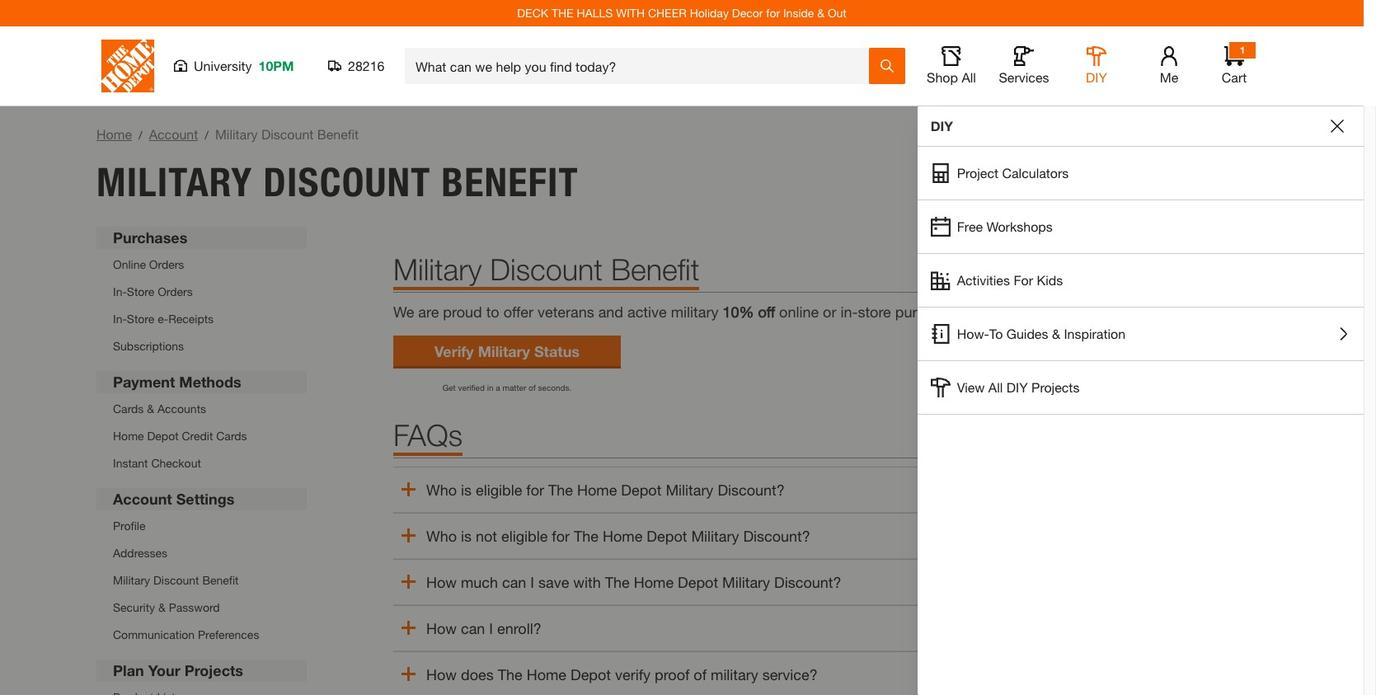 Task type: vqa. For each thing, say whether or not it's contained in the screenshot.
topmost + view all
no



Task type: locate. For each thing, give the bounding box(es) containing it.
diy left me
[[1086, 69, 1107, 85]]

1 horizontal spatial cards
[[216, 429, 247, 443]]

get verified in a matter of seconds.
[[443, 383, 572, 393]]

shop all
[[927, 69, 976, 85]]

0 horizontal spatial cards
[[113, 402, 144, 416]]

& right guides
[[1052, 326, 1060, 341]]

diy inside 'button'
[[1086, 69, 1107, 85]]

0 vertical spatial all
[[962, 69, 976, 85]]

store left e- on the top
[[127, 312, 154, 326]]

0 vertical spatial orders
[[149, 257, 184, 271]]

/ right 'home' 'link'
[[139, 128, 142, 142]]

in- for in-store orders
[[113, 285, 127, 299]]

1 vertical spatial account
[[113, 490, 172, 508]]

0 vertical spatial account
[[149, 126, 198, 142]]

home left "account" link at the left of page
[[96, 126, 132, 142]]

1 vertical spatial all
[[989, 379, 1003, 395]]

services
[[999, 69, 1049, 85]]

activities for kids
[[957, 272, 1063, 288]]

1 horizontal spatial projects
[[1032, 379, 1080, 395]]

holiday
[[690, 6, 729, 20]]

cards
[[113, 402, 144, 416], [216, 429, 247, 443]]

in- down online
[[113, 285, 127, 299]]

military discount benefit
[[96, 158, 579, 206], [393, 252, 700, 287], [113, 573, 239, 587]]

discount
[[261, 126, 314, 142], [263, 158, 431, 206], [490, 252, 603, 287], [153, 573, 199, 587]]

orders up in-store orders link
[[149, 257, 184, 271]]

military up get verified in a matter of seconds.
[[478, 342, 530, 360]]

calculators
[[1002, 165, 1069, 181]]

deck
[[517, 6, 548, 20]]

in-
[[113, 285, 127, 299], [113, 312, 127, 326]]

1 horizontal spatial all
[[989, 379, 1003, 395]]

in-
[[841, 303, 858, 321]]

2 store from the top
[[127, 312, 154, 326]]

store for orders
[[127, 285, 154, 299]]

1 vertical spatial projects
[[184, 661, 243, 680]]

orders
[[149, 257, 184, 271], [158, 285, 193, 299]]

1 vertical spatial military discount benefit
[[393, 252, 700, 287]]

in-store e-receipts
[[113, 312, 214, 326]]

0 horizontal spatial /
[[139, 128, 142, 142]]

2 horizontal spatial diy
[[1086, 69, 1107, 85]]

cart 1
[[1222, 44, 1247, 85]]

0 vertical spatial military discount benefit
[[96, 158, 579, 206]]

0 vertical spatial projects
[[1032, 379, 1080, 395]]

me button
[[1143, 46, 1196, 86]]

deck the halls with cheer holiday decor for inside & out
[[517, 6, 847, 20]]

1 vertical spatial cards
[[216, 429, 247, 443]]

military down "account" link at the left of page
[[96, 158, 253, 206]]

diy
[[1086, 69, 1107, 85], [931, 118, 953, 134], [1007, 379, 1028, 395]]

1 vertical spatial diy
[[931, 118, 953, 134]]

activities for kids link
[[918, 254, 1364, 307]]

communication preferences
[[113, 628, 259, 642]]

2 / from the left
[[205, 128, 209, 142]]

workshops
[[987, 219, 1053, 234]]

1 horizontal spatial diy
[[1007, 379, 1028, 395]]

instant checkout
[[113, 456, 201, 470]]

projects down preferences
[[184, 661, 243, 680]]

1 vertical spatial in-
[[113, 312, 127, 326]]

home up instant
[[113, 429, 144, 443]]

all right shop
[[962, 69, 976, 85]]

account right 'home' 'link'
[[149, 126, 198, 142]]

communication
[[113, 628, 195, 642]]

projects down how-to guides & inspiration
[[1032, 379, 1080, 395]]

for
[[1014, 272, 1033, 288]]

military up security
[[113, 573, 150, 587]]

drawer close image
[[1331, 120, 1344, 133]]

menu
[[918, 147, 1364, 415]]

store down online orders
[[127, 285, 154, 299]]

2 vertical spatial military discount benefit
[[113, 573, 239, 587]]

and
[[598, 303, 623, 321]]

all inside menu
[[989, 379, 1003, 395]]

diy right view
[[1007, 379, 1028, 395]]

shop
[[927, 69, 958, 85]]

cards down payment
[[113, 402, 144, 416]]

instant
[[113, 456, 148, 470]]

verify military status
[[435, 342, 580, 360]]

offer
[[504, 303, 534, 321]]

home
[[96, 126, 132, 142], [113, 429, 144, 443]]

0 vertical spatial home
[[96, 126, 132, 142]]

0 horizontal spatial projects
[[184, 661, 243, 680]]

addresses
[[113, 546, 168, 560]]

cards & accounts
[[113, 402, 206, 416]]

home depot credit cards link
[[113, 429, 247, 443]]

account up profile link
[[113, 490, 172, 508]]

1 in- from the top
[[113, 285, 127, 299]]

kids
[[1037, 272, 1063, 288]]

methods
[[179, 373, 241, 391]]

project calculators
[[957, 165, 1069, 181]]

receipts
[[168, 312, 214, 326]]

0 vertical spatial diy
[[1086, 69, 1107, 85]]

university 10pm
[[194, 58, 294, 73]]

1 vertical spatial store
[[127, 312, 154, 326]]

with
[[616, 6, 645, 20]]

to
[[486, 303, 499, 321]]

purchases
[[113, 228, 188, 247]]

1 store from the top
[[127, 285, 154, 299]]

verified
[[458, 383, 485, 393]]

cart
[[1222, 69, 1247, 85]]

home depot credit cards
[[113, 429, 247, 443]]

store for e-
[[127, 312, 154, 326]]

inspiration
[[1064, 326, 1126, 341]]

military up are
[[393, 252, 482, 287]]

& right security
[[158, 600, 166, 614]]

0 vertical spatial store
[[127, 285, 154, 299]]

orders up 'in-store e-receipts' link
[[158, 285, 193, 299]]

diy down shop
[[931, 118, 953, 134]]

all right view
[[989, 379, 1003, 395]]

/ right "account" link at the left of page
[[205, 128, 209, 142]]

0 horizontal spatial all
[[962, 69, 976, 85]]

me
[[1160, 69, 1179, 85]]

& left out
[[817, 6, 825, 20]]

payment methods
[[113, 373, 241, 391]]

view
[[957, 379, 985, 395]]

1 horizontal spatial /
[[205, 128, 209, 142]]

What can we help you find today? search field
[[416, 49, 868, 83]]

learn more. button
[[968, 304, 1052, 324]]

project
[[957, 165, 999, 181]]

communication preferences link
[[113, 628, 259, 642]]

2 in- from the top
[[113, 312, 127, 326]]

checkout
[[151, 456, 201, 470]]

all inside 'button'
[[962, 69, 976, 85]]

0 vertical spatial in-
[[113, 285, 127, 299]]

store
[[858, 303, 891, 321]]

cards right credit
[[216, 429, 247, 443]]

security & password link
[[113, 600, 220, 614]]

veterans
[[538, 303, 594, 321]]

&
[[817, 6, 825, 20], [1052, 326, 1060, 341], [147, 402, 154, 416], [158, 600, 166, 614]]

& down payment
[[147, 402, 154, 416]]

cheer
[[648, 6, 687, 20]]

view all diy projects
[[957, 379, 1080, 395]]

view all diy projects link
[[918, 361, 1364, 414]]

in- up 'subscriptions'
[[113, 312, 127, 326]]

in
[[487, 383, 494, 393]]

1 vertical spatial home
[[113, 429, 144, 443]]

military
[[215, 126, 258, 142], [96, 158, 253, 206], [393, 252, 482, 287], [478, 342, 530, 360], [113, 573, 150, 587]]

shop all button
[[925, 46, 978, 86]]

depot
[[147, 429, 179, 443]]

store
[[127, 285, 154, 299], [127, 312, 154, 326]]

1 vertical spatial orders
[[158, 285, 193, 299]]

decor
[[732, 6, 763, 20]]

the home depot logo image
[[101, 40, 154, 92]]

2 vertical spatial diy
[[1007, 379, 1028, 395]]

/
[[139, 128, 142, 142], [205, 128, 209, 142]]



Task type: describe. For each thing, give the bounding box(es) containing it.
guides
[[1007, 326, 1049, 341]]

military discount benefit link
[[113, 573, 239, 587]]

28216
[[348, 58, 385, 73]]

28216 button
[[328, 58, 385, 74]]

plan
[[113, 661, 144, 680]]

in- for in-store e-receipts
[[113, 312, 127, 326]]

projects inside view all diy projects link
[[1032, 379, 1080, 395]]

preferences
[[198, 628, 259, 642]]

university
[[194, 58, 252, 73]]

are
[[418, 303, 439, 321]]

credit
[[182, 429, 213, 443]]

learn
[[972, 304, 1010, 322]]

deck the halls with cheer holiday decor for inside & out link
[[517, 6, 847, 20]]

instant checkout link
[[113, 456, 201, 470]]

home for credit
[[113, 429, 144, 443]]

of
[[529, 383, 536, 393]]

diy button
[[1070, 46, 1123, 86]]

get
[[443, 383, 456, 393]]

in-store orders
[[113, 285, 193, 299]]

services button
[[998, 46, 1051, 86]]

faqs
[[393, 418, 463, 453]]

cards & accounts link
[[113, 402, 206, 416]]

or
[[823, 303, 837, 321]]

purchases.
[[895, 303, 968, 321]]

how-to guides & inspiration
[[957, 326, 1126, 341]]

1 / from the left
[[139, 128, 142, 142]]

online
[[779, 303, 819, 321]]

diy inside menu
[[1007, 379, 1028, 395]]

payment
[[113, 373, 175, 391]]

profile
[[113, 519, 145, 533]]

military right "account" link at the left of page
[[215, 126, 258, 142]]

settings
[[176, 490, 234, 508]]

activities
[[957, 272, 1010, 288]]

out
[[828, 6, 847, 20]]

0 horizontal spatial diy
[[931, 118, 953, 134]]

free workshops
[[957, 219, 1053, 234]]

menu containing project calculators
[[918, 147, 1364, 415]]

how-
[[957, 326, 989, 341]]

& inside button
[[1052, 326, 1060, 341]]

halls
[[577, 6, 613, 20]]

how-to guides & inspiration button
[[918, 308, 1364, 360]]

the
[[552, 6, 574, 20]]

home for account
[[96, 126, 132, 142]]

profile link
[[113, 519, 145, 533]]

your
[[148, 661, 180, 680]]

active
[[628, 303, 667, 321]]

matter
[[503, 383, 526, 393]]

security & password
[[113, 600, 220, 614]]

0 vertical spatial cards
[[113, 402, 144, 416]]

home link
[[96, 126, 132, 142]]

verify
[[435, 342, 474, 360]]

1
[[1240, 44, 1246, 56]]

all for view
[[989, 379, 1003, 395]]

online
[[113, 257, 146, 271]]

plan your projects
[[113, 661, 243, 680]]

accounts
[[157, 402, 206, 416]]

addresses link
[[113, 546, 168, 560]]

off
[[758, 303, 775, 321]]

password
[[169, 600, 220, 614]]

all for shop
[[962, 69, 976, 85]]

home / account / military discount benefit
[[96, 126, 359, 142]]

10%
[[723, 303, 754, 321]]

a
[[496, 383, 500, 393]]

feedback link image
[[1354, 279, 1376, 368]]

to
[[989, 326, 1003, 341]]

inside
[[783, 6, 814, 20]]

e-
[[158, 312, 168, 326]]

free
[[957, 219, 983, 234]]

online orders link
[[113, 257, 184, 271]]

subscriptions link
[[113, 339, 184, 353]]

account link
[[149, 126, 198, 142]]

online orders
[[113, 257, 184, 271]]

project calculators link
[[918, 147, 1364, 200]]

in-store e-receipts link
[[113, 312, 214, 326]]

account settings
[[113, 490, 234, 508]]

more.
[[1014, 304, 1052, 322]]

seconds.
[[538, 383, 572, 393]]

for
[[766, 6, 780, 20]]

we
[[393, 303, 414, 321]]

free workshops link
[[918, 200, 1364, 253]]



